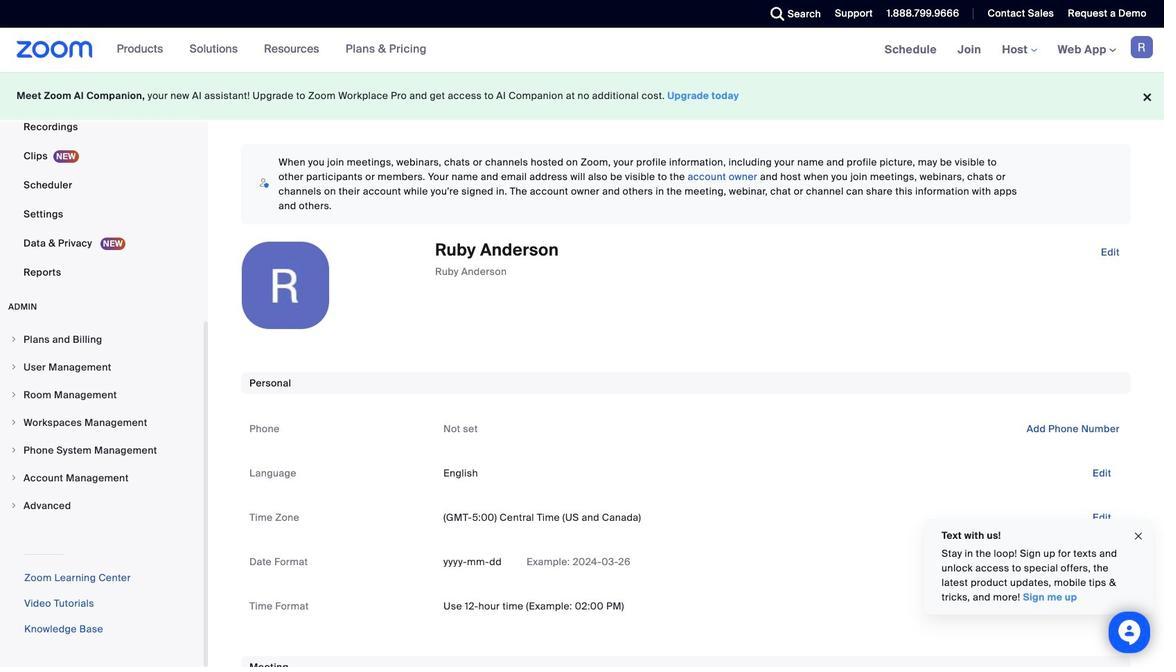 Task type: vqa. For each thing, say whether or not it's contained in the screenshot.
footer
yes



Task type: describe. For each thing, give the bounding box(es) containing it.
right image for 2nd menu item from the bottom of the 'admin menu' menu
[[10, 474, 18, 482]]

right image for third menu item from the top
[[10, 391, 18, 399]]

admin menu menu
[[0, 327, 204, 521]]

right image for 7th menu item from the top
[[10, 502, 18, 510]]

user photo image
[[242, 242, 329, 329]]

6 menu item from the top
[[0, 465, 204, 491]]

meetings navigation
[[875, 28, 1165, 73]]

7 menu item from the top
[[0, 493, 204, 519]]



Task type: locate. For each thing, give the bounding box(es) containing it.
3 menu item from the top
[[0, 382, 204, 408]]

right image
[[10, 336, 18, 344]]

menu item
[[0, 327, 204, 353], [0, 354, 204, 381], [0, 382, 204, 408], [0, 410, 204, 436], [0, 437, 204, 464], [0, 465, 204, 491], [0, 493, 204, 519]]

personal menu menu
[[0, 0, 204, 288]]

close image
[[1133, 529, 1144, 544]]

5 menu item from the top
[[0, 437, 204, 464]]

right image for fifth menu item
[[10, 446, 18, 455]]

zoom logo image
[[17, 41, 93, 58]]

1 menu item from the top
[[0, 327, 204, 353]]

product information navigation
[[106, 28, 437, 72]]

profile picture image
[[1131, 36, 1153, 58]]

5 right image from the top
[[10, 474, 18, 482]]

edit user photo image
[[275, 279, 297, 292]]

right image for 4th menu item
[[10, 419, 18, 427]]

footer
[[0, 72, 1165, 120]]

banner
[[0, 28, 1165, 73]]

2 menu item from the top
[[0, 354, 204, 381]]

6 right image from the top
[[10, 502, 18, 510]]

2 right image from the top
[[10, 391, 18, 399]]

3 right image from the top
[[10, 419, 18, 427]]

4 right image from the top
[[10, 446, 18, 455]]

right image for 2nd menu item from the top
[[10, 363, 18, 372]]

1 right image from the top
[[10, 363, 18, 372]]

4 menu item from the top
[[0, 410, 204, 436]]

right image
[[10, 363, 18, 372], [10, 391, 18, 399], [10, 419, 18, 427], [10, 446, 18, 455], [10, 474, 18, 482], [10, 502, 18, 510]]



